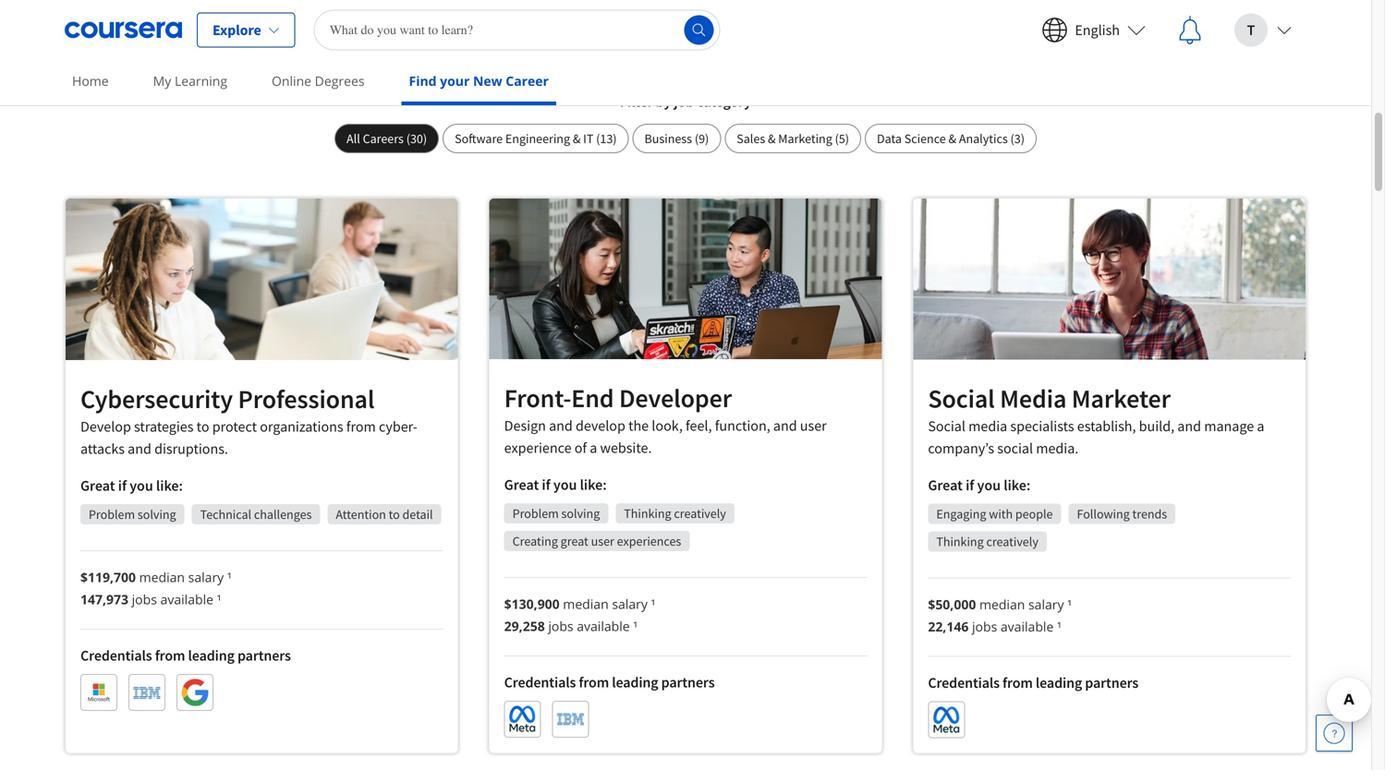 Task type: describe. For each thing, give the bounding box(es) containing it.
all careers (30)
[[347, 130, 427, 147]]

What do you want to learn? text field
[[314, 10, 721, 50]]

and right the function,
[[773, 417, 797, 435]]

learning
[[175, 72, 227, 90]]

business (9)
[[645, 130, 709, 147]]

end
[[571, 382, 614, 414]]

feel,
[[686, 417, 712, 435]]

cyber-
[[379, 418, 418, 436]]

if for social
[[966, 476, 974, 495]]

attacks
[[80, 440, 125, 458]]

1 horizontal spatial to
[[389, 507, 400, 523]]

disruptions.
[[154, 440, 228, 458]]

and up experience
[[549, 417, 573, 435]]

jobs for marketer
[[972, 618, 997, 636]]

new
[[473, 72, 502, 90]]

marketer
[[1072, 383, 1171, 415]]

t
[[1247, 21, 1255, 39]]

online degrees
[[272, 72, 365, 90]]

marketing
[[778, 130, 832, 147]]

(3)
[[1011, 130, 1025, 147]]

job
[[674, 92, 694, 111]]

great for front-end developer
[[504, 476, 539, 494]]

credentials for cybersecurity
[[80, 647, 152, 665]]

analytics
[[959, 130, 1008, 147]]

engineering
[[505, 130, 570, 147]]

media.
[[1036, 440, 1079, 458]]

it
[[583, 130, 594, 147]]

you for social media marketer
[[977, 476, 1001, 495]]

(9)
[[695, 130, 709, 147]]

& for data science & analytics (3)
[[949, 130, 957, 147]]

data science & analytics (3)
[[877, 130, 1025, 147]]

credentials for social
[[928, 674, 1000, 693]]

covered.
[[948, 48, 1014, 71]]

front-end developer design and develop the look, feel, function, and user experience of a website.
[[504, 382, 827, 457]]

great
[[561, 533, 588, 550]]

problem for front-end developer
[[513, 505, 559, 522]]

0 vertical spatial creatively
[[674, 505, 726, 522]]

trends
[[1133, 506, 1167, 523]]

filter
[[620, 92, 653, 111]]

available for develop
[[160, 591, 213, 609]]

great if you like: for front-
[[504, 476, 607, 494]]

cybersecurity analyst image
[[66, 199, 458, 360]]

to inside "cybersecurity professional develop strategies to protect organizations from cyber- attacks and disruptions."
[[197, 418, 209, 436]]

median for marketer
[[980, 596, 1025, 614]]

following trends
[[1077, 506, 1167, 523]]

find your new career link
[[402, 60, 556, 105]]

organizations
[[260, 418, 343, 436]]

professional inside "cybersecurity professional develop strategies to protect organizations from cyber- attacks and disruptions."
[[238, 383, 375, 415]]

with
[[989, 506, 1013, 523]]

experience
[[504, 439, 572, 457]]

problem solving for developer
[[513, 505, 600, 522]]

challenges
[[254, 507, 312, 523]]

0 horizontal spatial thinking
[[624, 505, 671, 522]]

business
[[645, 130, 692, 147]]

problem solving for develop
[[89, 507, 176, 523]]

of
[[575, 439, 587, 457]]

1 social from the top
[[928, 383, 995, 415]]

$119,700 median salary ¹ 147,973 jobs available ¹
[[80, 569, 232, 609]]

home
[[72, 72, 109, 90]]

from for front-end developer
[[579, 674, 609, 692]]

creating
[[513, 533, 558, 550]]

1 vertical spatial creatively
[[986, 534, 1039, 550]]

median for develop
[[139, 569, 185, 586]]

software
[[455, 130, 503, 147]]

you right have
[[917, 48, 945, 71]]

explore
[[213, 21, 261, 39]]

manage
[[1204, 417, 1254, 436]]

establish,
[[1077, 417, 1136, 436]]

1 horizontal spatial thinking creatively
[[936, 534, 1039, 550]]

2 & from the left
[[768, 130, 776, 147]]

$119,700
[[80, 569, 136, 586]]

or
[[567, 48, 584, 71]]

$130,900
[[504, 595, 560, 613]]

1 horizontal spatial thinking
[[936, 534, 984, 550]]

jobs for developer
[[548, 618, 574, 635]]

attention
[[336, 507, 386, 523]]

social
[[997, 440, 1033, 458]]

if for cybersecurity
[[118, 477, 127, 495]]

develop
[[576, 417, 626, 435]]

you for cybersecurity professional
[[130, 477, 153, 495]]

a inside front-end developer design and develop the look, feel, function, and user experience of a website.
[[590, 439, 597, 457]]

(13)
[[596, 130, 617, 147]]

0 vertical spatial professional
[[689, 48, 783, 71]]

(5)
[[835, 130, 849, 147]]

developer
[[619, 382, 732, 414]]

media
[[1000, 383, 1067, 415]]

software engineering & it (13)
[[455, 130, 617, 147]]

solving for develop
[[138, 507, 176, 523]]

following
[[1077, 506, 1130, 523]]

cybersecurity professional develop strategies to protect organizations from cyber- attacks and disruptions.
[[80, 383, 418, 458]]

degrees
[[315, 72, 365, 90]]

sales & marketing (5)
[[737, 130, 849, 147]]

22,146
[[928, 618, 969, 636]]

great if you like: for social
[[928, 476, 1031, 495]]

look,
[[652, 417, 683, 435]]

data
[[877, 130, 902, 147]]

partners for professional
[[237, 647, 291, 665]]

are,
[[656, 48, 685, 71]]

from for social media marketer
[[1003, 674, 1033, 693]]

develop
[[80, 418, 131, 436]]

media
[[969, 417, 1008, 436]]

(30)
[[406, 130, 427, 147]]

your for find
[[440, 72, 470, 90]]

option group containing all careers (30)
[[335, 124, 1037, 153]]

$50,000
[[928, 596, 976, 614]]

29,258
[[504, 618, 545, 635]]

from inside "cybersecurity professional develop strategies to protect organizations from cyber- attacks and disruptions."
[[346, 418, 376, 436]]



Task type: vqa. For each thing, say whether or not it's contained in the screenshot.
Learn more LINK
no



Task type: locate. For each thing, give the bounding box(es) containing it.
1 horizontal spatial a
[[1257, 417, 1265, 436]]

0 horizontal spatial if
[[118, 477, 127, 495]]

0 horizontal spatial a
[[590, 439, 597, 457]]

technical
[[200, 507, 251, 523]]

great down attacks
[[80, 477, 115, 495]]

salary for developer
[[612, 595, 648, 613]]

1 horizontal spatial creatively
[[986, 534, 1039, 550]]

1 horizontal spatial problem solving
[[513, 505, 600, 522]]

2 horizontal spatial leading
[[1036, 674, 1082, 693]]

1 horizontal spatial leading
[[612, 674, 658, 692]]

0 vertical spatial your
[[434, 48, 468, 71]]

0 vertical spatial thinking creatively
[[624, 505, 726, 522]]

$130,900 median salary ¹ 29,258 jobs available ¹
[[504, 595, 656, 635]]

user right the function,
[[800, 417, 827, 435]]

user right the great
[[591, 533, 614, 550]]

1 vertical spatial your
[[440, 72, 470, 90]]

0 horizontal spatial partners
[[237, 647, 291, 665]]

to up disruptions.
[[197, 418, 209, 436]]

coursera image
[[65, 15, 182, 45]]

& right sales
[[768, 130, 776, 147]]

social up company's
[[928, 417, 966, 436]]

experiences
[[617, 533, 681, 550]]

like: for marketer
[[1004, 476, 1031, 495]]

social up media
[[928, 383, 995, 415]]

jobs inside $119,700 median salary ¹ 147,973 jobs available ¹
[[132, 591, 157, 609]]

social media marketer social media specialists establish, build, and manage a company's social media.
[[928, 383, 1265, 458]]

1 & from the left
[[573, 130, 581, 147]]

great if you like: down attacks
[[80, 477, 183, 495]]

1 horizontal spatial available
[[577, 618, 630, 635]]

1 horizontal spatial jobs
[[548, 618, 574, 635]]

leading
[[188, 647, 235, 665], [612, 674, 658, 692], [1036, 674, 1082, 693]]

great if you like: for cybersecurity
[[80, 477, 183, 495]]

if for front-
[[542, 476, 551, 494]]

a inside social media marketer social media specialists establish, build, and manage a company's social media.
[[1257, 417, 1265, 436]]

median for developer
[[563, 595, 609, 613]]

website.
[[600, 439, 652, 457]]

2 horizontal spatial salary
[[1029, 596, 1064, 614]]

0 horizontal spatial salary
[[188, 569, 224, 586]]

creatively down with
[[986, 534, 1039, 550]]

0 horizontal spatial to
[[197, 418, 209, 436]]

available for marketer
[[1001, 618, 1054, 636]]

available inside $50,000 median salary ¹ 22,146 jobs available ¹
[[1001, 618, 1054, 636]]

2 horizontal spatial great
[[928, 476, 963, 495]]

All Careers (30) button
[[335, 124, 439, 153]]

a right of
[[590, 439, 597, 457]]

1 horizontal spatial solving
[[561, 505, 600, 522]]

t button
[[1220, 0, 1307, 60]]

0 horizontal spatial problem
[[89, 507, 135, 523]]

0 horizontal spatial jobs
[[132, 591, 157, 609]]

science
[[905, 130, 946, 147]]

home link
[[65, 60, 116, 102]]

whatever your background or interests are, professional certificates have you covered.
[[358, 48, 1014, 71]]

1 vertical spatial professional
[[238, 383, 375, 415]]

and inside social media marketer social media specialists establish, build, and manage a company's social media.
[[1178, 417, 1201, 436]]

partners for media
[[1085, 674, 1139, 693]]

credentials from leading partners for developer
[[504, 674, 715, 692]]

1 horizontal spatial credentials
[[504, 674, 576, 692]]

salary down technical in the left of the page
[[188, 569, 224, 586]]

0 horizontal spatial thinking creatively
[[624, 505, 726, 522]]

&
[[573, 130, 581, 147], [768, 130, 776, 147], [949, 130, 957, 147]]

thinking
[[624, 505, 671, 522], [936, 534, 984, 550]]

you down of
[[553, 476, 577, 494]]

problem for cybersecurity professional
[[89, 507, 135, 523]]

user inside front-end developer design and develop the look, feel, function, and user experience of a website.
[[800, 417, 827, 435]]

leading down the $130,900 median salary ¹ 29,258 jobs available ¹
[[612, 674, 658, 692]]

my learning link
[[146, 60, 235, 102]]

0 horizontal spatial credentials from leading partners
[[80, 647, 291, 665]]

filter by job category
[[620, 92, 751, 111]]

None search field
[[314, 10, 721, 50]]

1 vertical spatial to
[[389, 507, 400, 523]]

people
[[1016, 506, 1053, 523]]

0 horizontal spatial great if you like:
[[80, 477, 183, 495]]

1 horizontal spatial great
[[504, 476, 539, 494]]

english button
[[1027, 0, 1161, 60]]

if down attacks
[[118, 477, 127, 495]]

Sales & Marketing (5) button
[[725, 124, 861, 153]]

2 horizontal spatial jobs
[[972, 618, 997, 636]]

career
[[506, 72, 549, 90]]

great for cybersecurity professional
[[80, 477, 115, 495]]

find your new career
[[409, 72, 549, 90]]

1 vertical spatial thinking creatively
[[936, 534, 1039, 550]]

my learning
[[153, 72, 227, 90]]

your for whatever
[[434, 48, 468, 71]]

from down $119,700 median salary ¹ 147,973 jobs available ¹
[[155, 647, 185, 665]]

credentials from leading partners
[[80, 647, 291, 665], [504, 674, 715, 692], [928, 674, 1139, 693]]

from left cyber-
[[346, 418, 376, 436]]

median right '$119,700'
[[139, 569, 185, 586]]

thinking creatively down the engaging with people
[[936, 534, 1039, 550]]

strategies
[[134, 418, 194, 436]]

median inside the $130,900 median salary ¹ 29,258 jobs available ¹
[[563, 595, 609, 613]]

you
[[917, 48, 945, 71], [553, 476, 577, 494], [977, 476, 1001, 495], [130, 477, 153, 495]]

2 social from the top
[[928, 417, 966, 436]]

0 horizontal spatial professional
[[238, 383, 375, 415]]

salary inside $50,000 median salary ¹ 22,146 jobs available ¹
[[1029, 596, 1064, 614]]

0 horizontal spatial creatively
[[674, 505, 726, 522]]

$50,000 median salary ¹ 22,146 jobs available ¹
[[928, 596, 1072, 636]]

social media marketer image
[[913, 199, 1306, 360]]

available right 22,146 on the bottom right of the page
[[1001, 618, 1054, 636]]

median right $130,900
[[563, 595, 609, 613]]

like: down disruptions.
[[156, 477, 183, 495]]

great
[[504, 476, 539, 494], [928, 476, 963, 495], [80, 477, 115, 495]]

1 vertical spatial a
[[590, 439, 597, 457]]

professional
[[689, 48, 783, 71], [238, 383, 375, 415]]

1 horizontal spatial professional
[[689, 48, 783, 71]]

jobs right 147,973
[[132, 591, 157, 609]]

2 horizontal spatial median
[[980, 596, 1025, 614]]

credentials from leading partners down $50,000 median salary ¹ 22,146 jobs available ¹
[[928, 674, 1139, 693]]

certificates
[[787, 48, 873, 71]]

1 horizontal spatial user
[[800, 417, 827, 435]]

1 horizontal spatial problem
[[513, 505, 559, 522]]

2 horizontal spatial available
[[1001, 618, 1054, 636]]

2 horizontal spatial &
[[949, 130, 957, 147]]

1 vertical spatial social
[[928, 417, 966, 436]]

jobs inside $50,000 median salary ¹ 22,146 jobs available ¹
[[972, 618, 997, 636]]

available right 147,973
[[160, 591, 213, 609]]

if up engaging
[[966, 476, 974, 495]]

leading down $119,700 median salary ¹ 147,973 jobs available ¹
[[188, 647, 235, 665]]

specialists
[[1010, 417, 1074, 436]]

1 horizontal spatial great if you like:
[[504, 476, 607, 494]]

median right $50,000
[[980, 596, 1025, 614]]

have
[[876, 48, 913, 71]]

online degrees link
[[264, 60, 372, 102]]

detail
[[403, 507, 433, 523]]

1 vertical spatial user
[[591, 533, 614, 550]]

median
[[139, 569, 185, 586], [563, 595, 609, 613], [980, 596, 1025, 614]]

available right 29,258
[[577, 618, 630, 635]]

2 horizontal spatial like:
[[1004, 476, 1031, 495]]

credentials down 147,973
[[80, 647, 152, 665]]

sales
[[737, 130, 765, 147]]

credentials from leading partners for develop
[[80, 647, 291, 665]]

creatively
[[674, 505, 726, 522], [986, 534, 1039, 550]]

0 horizontal spatial leading
[[188, 647, 235, 665]]

whatever
[[358, 48, 430, 71]]

salary
[[188, 569, 224, 586], [612, 595, 648, 613], [1029, 596, 1064, 614]]

& left it
[[573, 130, 581, 147]]

0 horizontal spatial great
[[80, 477, 115, 495]]

& inside "button"
[[573, 130, 581, 147]]

professional up category
[[689, 48, 783, 71]]

0 vertical spatial a
[[1257, 417, 1265, 436]]

leading down $50,000 median salary ¹ 22,146 jobs available ¹
[[1036, 674, 1082, 693]]

creatively up experiences
[[674, 505, 726, 522]]

problem up '$119,700'
[[89, 507, 135, 523]]

cybersecurity
[[80, 383, 233, 415]]

solving for developer
[[561, 505, 600, 522]]

1 horizontal spatial like:
[[580, 476, 607, 494]]

if down experience
[[542, 476, 551, 494]]

credentials down 29,258
[[504, 674, 576, 692]]

thinking up experiences
[[624, 505, 671, 522]]

salary for develop
[[188, 569, 224, 586]]

like: up with
[[1004, 476, 1031, 495]]

careers
[[363, 130, 404, 147]]

like: for develop
[[156, 477, 183, 495]]

help center image
[[1323, 723, 1346, 745]]

build,
[[1139, 417, 1175, 436]]

jobs right 29,258
[[548, 618, 574, 635]]

and inside "cybersecurity professional develop strategies to protect organizations from cyber- attacks and disruptions."
[[128, 440, 151, 458]]

problem solving
[[513, 505, 600, 522], [89, 507, 176, 523]]

great if you like: down experience
[[504, 476, 607, 494]]

from down the $130,900 median salary ¹ 29,258 jobs available ¹
[[579, 674, 609, 692]]

like: down of
[[580, 476, 607, 494]]

147,973
[[80, 591, 128, 609]]

0 horizontal spatial user
[[591, 533, 614, 550]]

your
[[434, 48, 468, 71], [440, 72, 470, 90]]

technical challenges
[[200, 507, 312, 523]]

1 horizontal spatial &
[[768, 130, 776, 147]]

design
[[504, 417, 546, 435]]

2 horizontal spatial if
[[966, 476, 974, 495]]

professional up organizations
[[238, 383, 375, 415]]

problem
[[513, 505, 559, 522], [89, 507, 135, 523]]

like: for developer
[[580, 476, 607, 494]]

a right manage
[[1257, 417, 1265, 436]]

available inside $119,700 median salary ¹ 147,973 jobs available ¹
[[160, 591, 213, 609]]

your right find
[[440, 72, 470, 90]]

and right build,
[[1178, 417, 1201, 436]]

credentials from leading partners down $119,700 median salary ¹ 147,973 jobs available ¹
[[80, 647, 291, 665]]

engaging with people
[[936, 506, 1053, 523]]

thinking down engaging
[[936, 534, 984, 550]]

salary for marketer
[[1029, 596, 1064, 614]]

2 horizontal spatial great if you like:
[[928, 476, 1031, 495]]

0 horizontal spatial &
[[573, 130, 581, 147]]

front-
[[504, 382, 571, 414]]

your inside 'link'
[[440, 72, 470, 90]]

1 horizontal spatial if
[[542, 476, 551, 494]]

from for cybersecurity professional
[[155, 647, 185, 665]]

problem up creating
[[513, 505, 559, 522]]

0 horizontal spatial credentials
[[80, 647, 152, 665]]

2 horizontal spatial partners
[[1085, 674, 1139, 693]]

available inside the $130,900 median salary ¹ 29,258 jobs available ¹
[[577, 618, 630, 635]]

attention to detail
[[336, 507, 433, 523]]

1 horizontal spatial salary
[[612, 595, 648, 613]]

the
[[628, 417, 649, 435]]

from down $50,000 median salary ¹ 22,146 jobs available ¹
[[1003, 674, 1033, 693]]

leading for marketer
[[1036, 674, 1082, 693]]

problem solving up the great
[[513, 505, 600, 522]]

salary down experiences
[[612, 595, 648, 613]]

Data Science & Analytics (3) button
[[865, 124, 1037, 153]]

great up engaging
[[928, 476, 963, 495]]

0 horizontal spatial problem solving
[[89, 507, 176, 523]]

company's
[[928, 440, 994, 458]]

great down experience
[[504, 476, 539, 494]]

& right science
[[949, 130, 957, 147]]

0 vertical spatial thinking
[[624, 505, 671, 522]]

credentials from leading partners for marketer
[[928, 674, 1139, 693]]

0 horizontal spatial available
[[160, 591, 213, 609]]

1 horizontal spatial credentials from leading partners
[[504, 674, 715, 692]]

2 horizontal spatial credentials from leading partners
[[928, 674, 1139, 693]]

jobs inside the $130,900 median salary ¹ 29,258 jobs available ¹
[[548, 618, 574, 635]]

0 vertical spatial to
[[197, 418, 209, 436]]

median inside $50,000 median salary ¹ 22,146 jobs available ¹
[[980, 596, 1025, 614]]

all
[[347, 130, 360, 147]]

you up the engaging with people
[[977, 476, 1001, 495]]

0 vertical spatial user
[[800, 417, 827, 435]]

great for social media marketer
[[928, 476, 963, 495]]

find
[[409, 72, 437, 90]]

0 vertical spatial social
[[928, 383, 995, 415]]

explore button
[[197, 12, 295, 48]]

0 horizontal spatial solving
[[138, 507, 176, 523]]

available for developer
[[577, 618, 630, 635]]

credentials down 22,146 on the bottom right of the page
[[928, 674, 1000, 693]]

your up 'find your new career'
[[434, 48, 468, 71]]

creating great user experiences
[[513, 533, 681, 550]]

thinking creatively up experiences
[[624, 505, 726, 522]]

leading for develop
[[188, 647, 235, 665]]

median inside $119,700 median salary ¹ 147,973 jobs available ¹
[[139, 569, 185, 586]]

category
[[697, 92, 751, 111]]

1 horizontal spatial partners
[[661, 674, 715, 692]]

a
[[1257, 417, 1265, 436], [590, 439, 597, 457]]

problem solving up '$119,700'
[[89, 507, 176, 523]]

you down strategies
[[130, 477, 153, 495]]

¹
[[227, 569, 232, 586], [217, 591, 221, 609], [651, 595, 656, 613], [1068, 596, 1072, 614], [633, 618, 638, 635], [1057, 618, 1062, 636]]

solving left technical in the left of the page
[[138, 507, 176, 523]]

background
[[472, 48, 564, 71]]

you for front-end developer
[[553, 476, 577, 494]]

1 horizontal spatial median
[[563, 595, 609, 613]]

Software Engineering & IT (13) button
[[443, 124, 629, 153]]

0 horizontal spatial median
[[139, 569, 185, 586]]

Business (9) button
[[633, 124, 721, 153]]

option group
[[335, 124, 1037, 153]]

my
[[153, 72, 171, 90]]

jobs right 22,146 on the bottom right of the page
[[972, 618, 997, 636]]

function,
[[715, 417, 770, 435]]

to left the detail
[[389, 507, 400, 523]]

partners for end
[[661, 674, 715, 692]]

3 & from the left
[[949, 130, 957, 147]]

user
[[800, 417, 827, 435], [591, 533, 614, 550]]

and down strategies
[[128, 440, 151, 458]]

salary inside the $130,900 median salary ¹ 29,258 jobs available ¹
[[612, 595, 648, 613]]

0 horizontal spatial like:
[[156, 477, 183, 495]]

credentials for front-
[[504, 674, 576, 692]]

& for software engineering & it (13)
[[573, 130, 581, 147]]

great if you like: up the engaging with people
[[928, 476, 1031, 495]]

salary inside $119,700 median salary ¹ 147,973 jobs available ¹
[[188, 569, 224, 586]]

jobs for develop
[[132, 591, 157, 609]]

2 horizontal spatial credentials
[[928, 674, 1000, 693]]

protect
[[212, 418, 257, 436]]

solving up the great
[[561, 505, 600, 522]]

credentials from leading partners down the $130,900 median salary ¹ 29,258 jobs available ¹
[[504, 674, 715, 692]]

leading for developer
[[612, 674, 658, 692]]

1 vertical spatial thinking
[[936, 534, 984, 550]]

salary down people
[[1029, 596, 1064, 614]]



